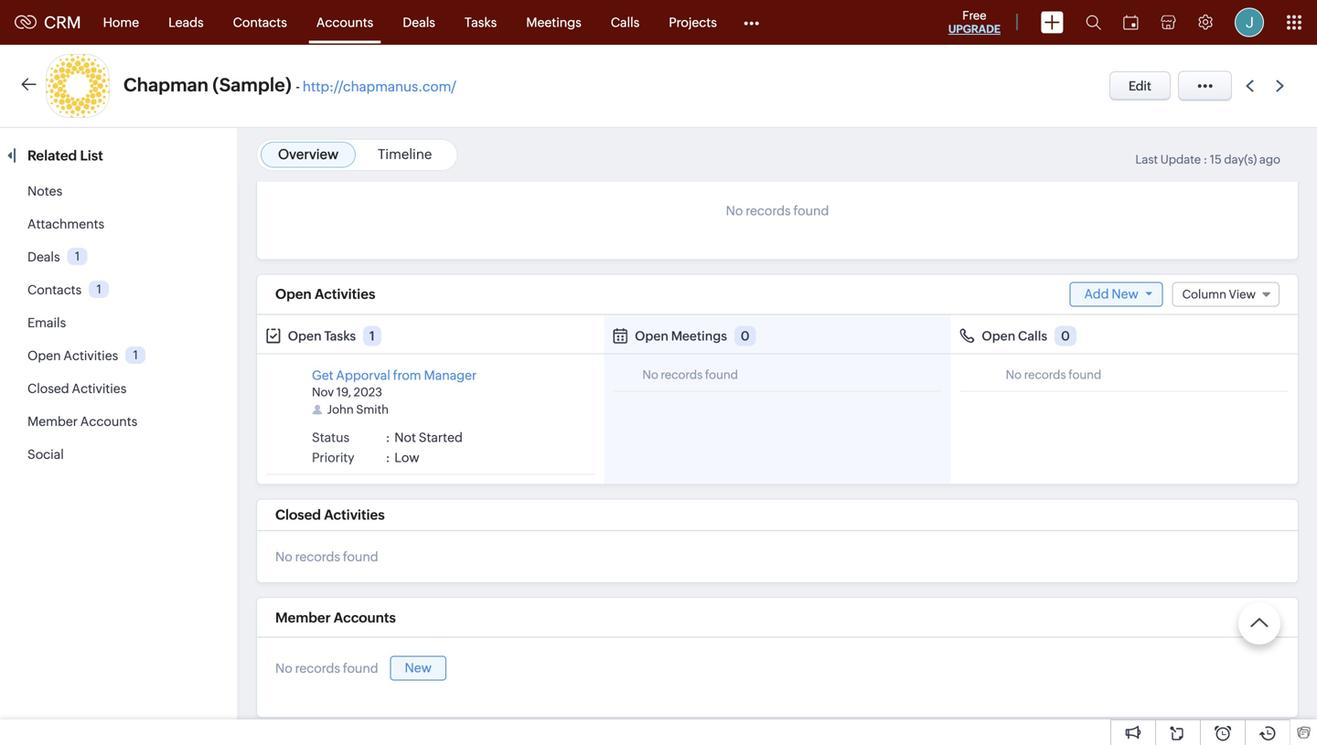Task type: vqa. For each thing, say whether or not it's contained in the screenshot.
Closed Activities
yes



Task type: locate. For each thing, give the bounding box(es) containing it.
1 vertical spatial tasks
[[324, 329, 356, 343]]

open activities up open tasks
[[275, 287, 376, 303]]

timeline link
[[378, 146, 432, 162]]

0 horizontal spatial contacts
[[27, 283, 82, 297]]

tasks up get on the left
[[324, 329, 356, 343]]

2 0 from the left
[[1062, 329, 1071, 343]]

1 horizontal spatial contacts link
[[218, 0, 302, 44]]

1 down attachments
[[75, 250, 80, 263]]

: left low
[[386, 451, 390, 465]]

found
[[794, 203, 829, 218], [705, 368, 738, 382], [1069, 368, 1102, 382], [343, 550, 379, 565], [343, 661, 379, 676]]

1 horizontal spatial closed activities
[[275, 507, 385, 523]]

calls
[[611, 15, 640, 30], [1019, 329, 1048, 343]]

1 horizontal spatial 0
[[1062, 329, 1071, 343]]

open activities
[[275, 287, 376, 303], [27, 349, 118, 363]]

1 horizontal spatial tasks
[[465, 15, 497, 30]]

1 horizontal spatial open activities
[[275, 287, 376, 303]]

calls link
[[596, 0, 655, 44]]

1 vertical spatial closed activities
[[275, 507, 385, 523]]

0 for calls
[[1062, 329, 1071, 343]]

1 up open activities "link"
[[97, 283, 101, 296]]

low
[[395, 451, 420, 465]]

activities
[[315, 287, 376, 303], [63, 349, 118, 363], [72, 382, 127, 396], [324, 507, 385, 523]]

closed
[[27, 382, 69, 396], [275, 507, 321, 523]]

get
[[312, 368, 334, 383]]

: left not
[[386, 431, 390, 445]]

deals link up http://chapmanus.com/ link
[[388, 0, 450, 44]]

1 for contacts
[[97, 283, 101, 296]]

search image
[[1086, 15, 1102, 30]]

calendar image
[[1124, 15, 1139, 30]]

create menu element
[[1030, 0, 1075, 44]]

1 vertical spatial open activities
[[27, 349, 118, 363]]

edit button
[[1110, 71, 1171, 101]]

1 vertical spatial member accounts
[[275, 610, 396, 626]]

0 horizontal spatial contacts link
[[27, 283, 82, 297]]

activities up open tasks
[[315, 287, 376, 303]]

attachments
[[27, 217, 104, 232]]

accounts up "new" link
[[334, 610, 396, 626]]

ago
[[1260, 153, 1281, 167]]

: left 15
[[1204, 153, 1208, 167]]

contacts link up (sample) at top
[[218, 0, 302, 44]]

closed activities down open activities "link"
[[27, 382, 127, 396]]

1 vertical spatial new
[[405, 661, 432, 676]]

1 horizontal spatial closed
[[275, 507, 321, 523]]

column view
[[1183, 288, 1256, 301]]

meetings link
[[512, 0, 596, 44]]

0 vertical spatial member accounts
[[27, 415, 138, 429]]

started
[[419, 431, 463, 445]]

previous record image
[[1246, 80, 1255, 92]]

open calls
[[982, 329, 1048, 343]]

john
[[327, 403, 354, 417]]

contacts up emails
[[27, 283, 82, 297]]

new
[[1112, 287, 1139, 301], [405, 661, 432, 676]]

deals link
[[388, 0, 450, 44], [27, 250, 60, 264]]

contacts link up emails
[[27, 283, 82, 297]]

1 vertical spatial contacts
[[27, 283, 82, 297]]

accounts down closed activities link
[[80, 415, 138, 429]]

deals link down attachments
[[27, 250, 60, 264]]

closed activities
[[27, 382, 127, 396], [275, 507, 385, 523]]

0 vertical spatial deals
[[403, 15, 435, 30]]

0 right open calls
[[1062, 329, 1071, 343]]

15
[[1210, 153, 1222, 167]]

open activities link
[[27, 349, 118, 363]]

closed down open activities "link"
[[27, 382, 69, 396]]

member accounts link
[[27, 415, 138, 429]]

member accounts
[[27, 415, 138, 429], [275, 610, 396, 626]]

19,
[[337, 386, 351, 399]]

1 vertical spatial meetings
[[671, 329, 728, 343]]

search element
[[1075, 0, 1113, 45]]

contacts up (sample) at top
[[233, 15, 287, 30]]

open
[[275, 287, 312, 303], [288, 329, 322, 343], [635, 329, 669, 343], [982, 329, 1016, 343], [27, 349, 61, 363]]

closed down the priority
[[275, 507, 321, 523]]

tasks link
[[450, 0, 512, 44]]

profile image
[[1235, 8, 1265, 37]]

view
[[1229, 288, 1256, 301]]

Other Modules field
[[732, 8, 771, 37]]

contacts link
[[218, 0, 302, 44], [27, 283, 82, 297]]

0 horizontal spatial calls
[[611, 15, 640, 30]]

social
[[27, 447, 64, 462]]

0 vertical spatial tasks
[[465, 15, 497, 30]]

meetings
[[526, 15, 582, 30], [671, 329, 728, 343]]

notes link
[[27, 184, 62, 199]]

leads link
[[154, 0, 218, 44]]

1 vertical spatial :
[[386, 431, 390, 445]]

1 horizontal spatial deals link
[[388, 0, 450, 44]]

0 vertical spatial deals link
[[388, 0, 450, 44]]

john smith
[[327, 403, 389, 417]]

:
[[1204, 153, 1208, 167], [386, 431, 390, 445], [386, 451, 390, 465]]

1 right open activities "link"
[[133, 349, 138, 362]]

status
[[312, 431, 350, 445]]

emails link
[[27, 316, 66, 330]]

crm link
[[15, 13, 81, 32]]

2 vertical spatial :
[[386, 451, 390, 465]]

update
[[1161, 153, 1202, 167]]

0 horizontal spatial 0
[[741, 329, 750, 343]]

0 horizontal spatial open activities
[[27, 349, 118, 363]]

1 horizontal spatial new
[[1112, 287, 1139, 301]]

1 vertical spatial deals
[[27, 250, 60, 264]]

0 right open meetings
[[741, 329, 750, 343]]

0 horizontal spatial meetings
[[526, 15, 582, 30]]

tasks
[[465, 15, 497, 30], [324, 329, 356, 343]]

0 horizontal spatial closed
[[27, 382, 69, 396]]

0 horizontal spatial member
[[27, 415, 78, 429]]

smith
[[356, 403, 389, 417]]

0 vertical spatial new
[[1112, 287, 1139, 301]]

deals down attachments
[[27, 250, 60, 264]]

activities down the priority
[[324, 507, 385, 523]]

0 vertical spatial contacts
[[233, 15, 287, 30]]

0 horizontal spatial deals link
[[27, 250, 60, 264]]

0 vertical spatial calls
[[611, 15, 640, 30]]

deals left tasks link
[[403, 15, 435, 30]]

upgrade
[[949, 23, 1001, 35]]

1 vertical spatial closed
[[275, 507, 321, 523]]

http://chapmanus.com/
[[303, 79, 457, 95]]

free upgrade
[[949, 9, 1001, 35]]

0 horizontal spatial member accounts
[[27, 415, 138, 429]]

next record image
[[1277, 80, 1288, 92]]

member
[[27, 415, 78, 429], [275, 610, 331, 626]]

add
[[1085, 287, 1110, 301]]

open activities up closed activities link
[[27, 349, 118, 363]]

: for : not started
[[386, 431, 390, 445]]

0 vertical spatial member
[[27, 415, 78, 429]]

last
[[1136, 153, 1159, 167]]

records
[[746, 203, 791, 218], [661, 368, 703, 382], [1025, 368, 1067, 382], [295, 550, 340, 565], [295, 661, 340, 676]]

add new
[[1085, 287, 1139, 301]]

projects link
[[655, 0, 732, 44]]

0
[[741, 329, 750, 343], [1062, 329, 1071, 343]]

1
[[75, 250, 80, 263], [97, 283, 101, 296], [370, 329, 375, 343], [133, 349, 138, 362]]

deals
[[403, 15, 435, 30], [27, 250, 60, 264]]

0 vertical spatial accounts
[[316, 15, 374, 30]]

from
[[393, 368, 422, 383]]

1 0 from the left
[[741, 329, 750, 343]]

activities up member accounts link
[[72, 382, 127, 396]]

timeline
[[378, 146, 432, 162]]

social link
[[27, 447, 64, 462]]

0 horizontal spatial deals
[[27, 250, 60, 264]]

home link
[[88, 0, 154, 44]]

profile element
[[1224, 0, 1276, 44]]

contacts
[[233, 15, 287, 30], [27, 283, 82, 297]]

Column View field
[[1173, 282, 1280, 307]]

manager
[[424, 368, 477, 383]]

1 horizontal spatial member
[[275, 610, 331, 626]]

1 vertical spatial calls
[[1019, 329, 1048, 343]]

1 vertical spatial member
[[275, 610, 331, 626]]

tasks left meetings link
[[465, 15, 497, 30]]

leads
[[169, 15, 204, 30]]

no records found
[[726, 203, 829, 218], [643, 368, 738, 382], [1006, 368, 1102, 382], [275, 550, 379, 565], [275, 661, 379, 676]]

edit
[[1129, 79, 1152, 93]]

0 horizontal spatial closed activities
[[27, 382, 127, 396]]

accounts up http://chapmanus.com/ link
[[316, 15, 374, 30]]

1 horizontal spatial calls
[[1019, 329, 1048, 343]]

accounts
[[316, 15, 374, 30], [80, 415, 138, 429], [334, 610, 396, 626]]

closed activities down the priority
[[275, 507, 385, 523]]

no
[[726, 203, 743, 218], [643, 368, 659, 382], [1006, 368, 1022, 382], [275, 550, 293, 565], [275, 661, 293, 676]]



Task type: describe. For each thing, give the bounding box(es) containing it.
attachments link
[[27, 217, 104, 232]]

0 vertical spatial contacts link
[[218, 0, 302, 44]]

-
[[296, 79, 300, 95]]

notes
[[27, 184, 62, 199]]

1 horizontal spatial member accounts
[[275, 610, 396, 626]]

2023
[[354, 386, 382, 399]]

2 vertical spatial accounts
[[334, 610, 396, 626]]

create menu image
[[1041, 11, 1064, 33]]

1 vertical spatial deals link
[[27, 250, 60, 264]]

(sample)
[[213, 75, 292, 96]]

not
[[395, 431, 416, 445]]

list
[[80, 148, 103, 164]]

day(s)
[[1225, 153, 1258, 167]]

new link
[[390, 656, 447, 681]]

chapman (sample) - http://chapmanus.com/
[[124, 75, 457, 96]]

activities up closed activities link
[[63, 349, 118, 363]]

1 up apporval
[[370, 329, 375, 343]]

: for : low
[[386, 451, 390, 465]]

chapman
[[124, 75, 209, 96]]

nov
[[312, 386, 334, 399]]

accounts link
[[302, 0, 388, 44]]

1 horizontal spatial contacts
[[233, 15, 287, 30]]

projects
[[669, 15, 717, 30]]

column
[[1183, 288, 1227, 301]]

: not started
[[386, 431, 463, 445]]

tasks inside tasks link
[[465, 15, 497, 30]]

emails
[[27, 316, 66, 330]]

related
[[27, 148, 77, 164]]

0 vertical spatial closed activities
[[27, 382, 127, 396]]

1 horizontal spatial deals
[[403, 15, 435, 30]]

last update : 15 day(s) ago
[[1136, 153, 1281, 167]]

1 horizontal spatial meetings
[[671, 329, 728, 343]]

related list
[[27, 148, 106, 164]]

1 for open activities
[[133, 349, 138, 362]]

0 vertical spatial open activities
[[275, 287, 376, 303]]

free
[[963, 9, 987, 22]]

home
[[103, 15, 139, 30]]

0 for meetings
[[741, 329, 750, 343]]

1 vertical spatial accounts
[[80, 415, 138, 429]]

priority
[[312, 451, 355, 465]]

overview
[[278, 146, 339, 162]]

open meetings
[[635, 329, 728, 343]]

http://chapmanus.com/ link
[[303, 79, 457, 95]]

overview link
[[278, 146, 339, 162]]

get apporval from manager nov 19, 2023
[[312, 368, 477, 399]]

0 vertical spatial meetings
[[526, 15, 582, 30]]

1 for deals
[[75, 250, 80, 263]]

apporval
[[336, 368, 391, 383]]

closed activities link
[[27, 382, 127, 396]]

0 horizontal spatial tasks
[[324, 329, 356, 343]]

0 vertical spatial :
[[1204, 153, 1208, 167]]

0 vertical spatial closed
[[27, 382, 69, 396]]

1 vertical spatial contacts link
[[27, 283, 82, 297]]

0 horizontal spatial new
[[405, 661, 432, 676]]

get apporval from manager link
[[312, 368, 477, 383]]

: low
[[386, 451, 420, 465]]

open tasks
[[288, 329, 356, 343]]

crm
[[44, 13, 81, 32]]



